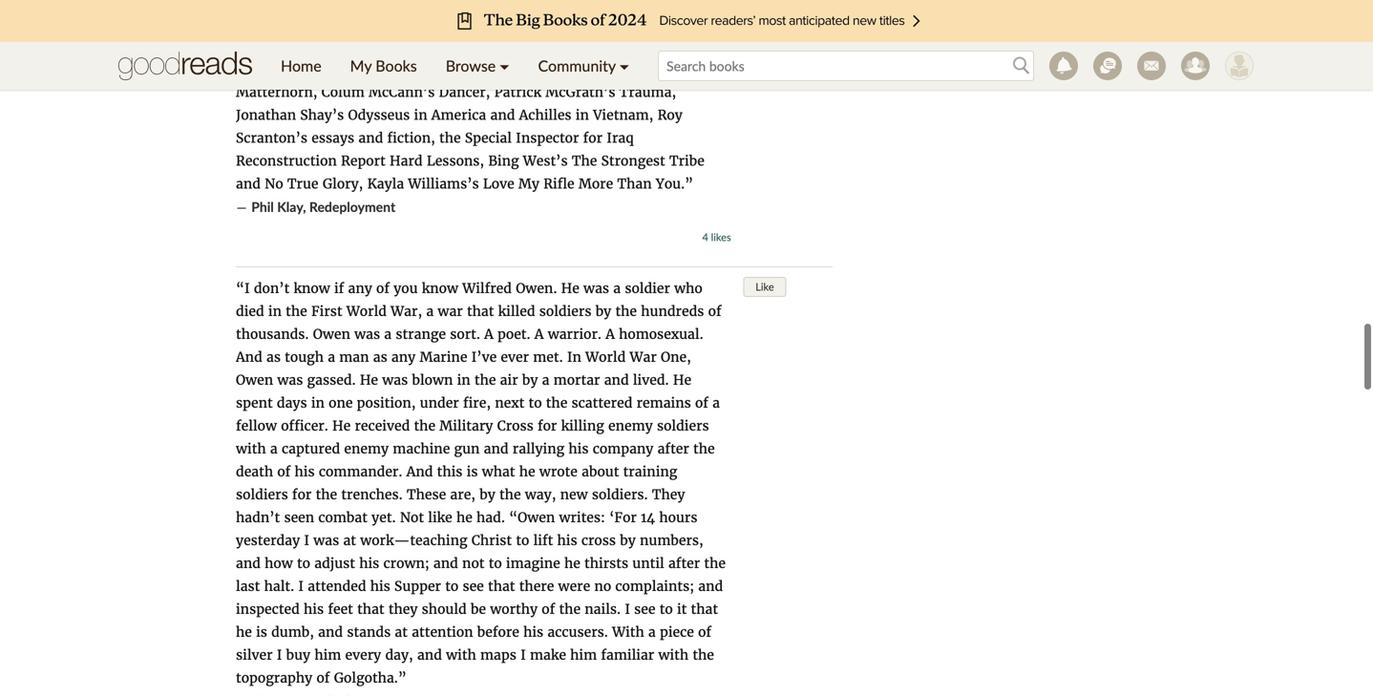 Task type: locate. For each thing, give the bounding box(es) containing it.
1 vertical spatial in
[[457, 371, 470, 389]]

him
[[314, 646, 341, 664], [570, 646, 597, 664]]

world right the "first"
[[346, 303, 387, 320]]

first
[[311, 303, 342, 320]]

1 horizontal spatial at
[[395, 624, 408, 641]]

▾ inside dropdown button
[[500, 56, 509, 75]]

1 horizontal spatial and
[[406, 463, 433, 480]]

0 horizontal spatial owen
[[236, 371, 273, 389]]

1 vertical spatial soldiers
[[657, 417, 709, 434]]

that up "stands"
[[357, 601, 384, 618]]

1 horizontal spatial enemy
[[608, 417, 653, 434]]

with down piece
[[658, 646, 689, 664]]

a left man
[[328, 349, 335, 366]]

they
[[652, 486, 685, 503]]

2 horizontal spatial in
[[457, 371, 470, 389]]

0 vertical spatial and
[[236, 349, 262, 366]]

enemy
[[608, 417, 653, 434], [344, 440, 389, 457]]

owen down the "first"
[[313, 326, 350, 343]]

and down thousands.
[[236, 349, 262, 366]]

officer.
[[281, 417, 328, 434]]

0 horizontal spatial know
[[294, 280, 330, 297]]

him right buy
[[314, 646, 341, 664]]

should
[[422, 601, 467, 618]]

1 horizontal spatial know
[[422, 280, 458, 297]]

world right in
[[586, 349, 626, 366]]

0 vertical spatial world
[[346, 303, 387, 320]]

not
[[400, 509, 424, 526]]

you
[[394, 280, 418, 297]]

with down attention
[[446, 646, 476, 664]]

"i don't know if any of you know wilfred owen. he was a soldier who died in the first world war, a war that killed soldiers by the hundreds of thousands. owen was a strange sort. a poet. a warrior. a homosexual. and as tough a man as any marine i've ever met. in world war one, owen was gassed. he was blown in the air by a mortar and lived. he spent days in one position, under fire, next to the scattered remains of a fellow officer. he received the military cross for killing enemy soldiers with a captured enemy machine gun and rallying his company after the death of his commander. and this is what he wrote about training soldiers for the trenches. these are, by the way, new soldiers. they hadn't seen combat yet. not like he had. "owen writes: 'for 14 hours yesterday i was at work—teaching christ to lift his cross by numbers, and how to adjust his crown; and not to imagine he thirsts until after the last halt. i attended his supper to see that there were no complaints; and inspected his feet that they should be worthy of the nails. i see to it that he is dumb, and stands at attention before his accusers. with a piece of silver i buy him every day, and with maps i make him familiar with the topography of golgotha."
[[236, 280, 726, 687]]

war
[[630, 349, 657, 366]]

his right adjust
[[359, 555, 379, 572]]

like link
[[743, 277, 786, 297]]

and down machine
[[406, 463, 433, 480]]

military
[[439, 417, 493, 434]]

0 vertical spatial soldiers
[[539, 303, 592, 320]]

4 likes link
[[702, 231, 731, 243]]

1 horizontal spatial ▾
[[620, 56, 629, 75]]

accusers.
[[548, 624, 608, 641]]

gun
[[454, 440, 480, 457]]

to up should
[[445, 578, 459, 595]]

was up position,
[[382, 371, 408, 389]]

my
[[350, 56, 372, 75]]

1 horizontal spatial as
[[373, 349, 387, 366]]

2 a from the left
[[535, 326, 544, 343]]

the
[[286, 303, 307, 320], [615, 303, 637, 320], [474, 371, 496, 389], [546, 394, 568, 412], [414, 417, 435, 434], [693, 440, 715, 457], [316, 486, 337, 503], [499, 486, 521, 503], [704, 555, 726, 572], [559, 601, 581, 618], [693, 646, 714, 664]]

any right if
[[348, 280, 372, 297]]

hadn't
[[236, 509, 280, 526]]

of down there
[[542, 601, 555, 618]]

1 horizontal spatial see
[[634, 601, 656, 618]]

in up thousands.
[[268, 303, 282, 320]]

1 a from the left
[[484, 326, 494, 343]]

menu
[[266, 42, 644, 90]]

that down wilfred
[[467, 303, 494, 320]]

for up seen
[[292, 486, 312, 503]]

he down man
[[360, 371, 378, 389]]

maps
[[480, 646, 516, 664]]

received
[[355, 417, 410, 434]]

to left it on the bottom
[[660, 601, 673, 618]]

owen
[[313, 326, 350, 343], [236, 371, 273, 389]]

see down complaints; on the bottom of the page
[[634, 601, 656, 618]]

soldiers.
[[592, 486, 648, 503]]

topography
[[236, 669, 312, 687]]

2 ▾ from the left
[[620, 56, 629, 75]]

fellow
[[236, 417, 277, 434]]

notifications image
[[1049, 52, 1078, 80]]

air
[[500, 371, 518, 389]]

2 horizontal spatial with
[[658, 646, 689, 664]]

for up 'rallying'
[[538, 417, 557, 434]]

complaints;
[[615, 578, 694, 595]]

day,
[[385, 646, 413, 664]]

world
[[346, 303, 387, 320], [586, 349, 626, 366]]

don't
[[254, 280, 290, 297]]

after
[[658, 440, 689, 457], [668, 555, 700, 572]]

new
[[560, 486, 588, 503]]

2 horizontal spatial soldiers
[[657, 417, 709, 434]]

war,
[[391, 303, 422, 320]]

▾ right "browse" at the top left
[[500, 56, 509, 75]]

a right "warrior."
[[606, 326, 615, 343]]

hundreds
[[641, 303, 704, 320]]

klay,
[[277, 199, 306, 215]]

1 horizontal spatial is
[[467, 463, 478, 480]]

his left feet
[[304, 601, 324, 618]]

1 vertical spatial enemy
[[344, 440, 389, 457]]

halt.
[[264, 578, 294, 595]]

he
[[561, 280, 579, 297], [360, 371, 378, 389], [673, 371, 691, 389], [332, 417, 351, 434]]

after up training
[[658, 440, 689, 457]]

there
[[519, 578, 554, 595]]

1 vertical spatial is
[[256, 624, 267, 641]]

by down the 'for
[[620, 532, 636, 549]]

mortar
[[554, 371, 600, 389]]

phil
[[251, 199, 274, 215]]

was
[[583, 280, 609, 297], [354, 326, 380, 343], [277, 371, 303, 389], [382, 371, 408, 389], [313, 532, 339, 549]]

captured
[[282, 440, 340, 457]]

his up they
[[370, 578, 390, 595]]

0 vertical spatial in
[[268, 303, 282, 320]]

soldiers down remains
[[657, 417, 709, 434]]

and right complaints; on the bottom of the page
[[698, 578, 723, 595]]

to right not on the bottom of the page
[[489, 555, 502, 572]]

3 a from the left
[[606, 326, 615, 343]]

owen up spent
[[236, 371, 273, 389]]

trenches.
[[341, 486, 403, 503]]

1 vertical spatial owen
[[236, 371, 273, 389]]

combat
[[318, 509, 368, 526]]

2 horizontal spatial a
[[606, 326, 615, 343]]

0 vertical spatial for
[[538, 417, 557, 434]]

▾ right community
[[620, 56, 629, 75]]

0 horizontal spatial is
[[256, 624, 267, 641]]

and
[[604, 371, 629, 389], [484, 440, 509, 457], [236, 555, 261, 572], [433, 555, 458, 572], [698, 578, 723, 595], [318, 624, 343, 641], [417, 646, 442, 664]]

0 horizontal spatial as
[[266, 349, 281, 366]]

any
[[348, 280, 372, 297], [391, 349, 416, 366]]

1 vertical spatial for
[[292, 486, 312, 503]]

sam green image
[[1225, 52, 1254, 80]]

his down captured
[[295, 463, 315, 480]]

he down the one on the left bottom
[[332, 417, 351, 434]]

0 vertical spatial is
[[467, 463, 478, 480]]

0 horizontal spatial see
[[463, 578, 484, 595]]

any down strange
[[391, 349, 416, 366]]

▾ for browse ▾
[[500, 56, 509, 75]]

friend requests image
[[1181, 52, 1210, 80]]

gassed.
[[307, 371, 356, 389]]

company
[[593, 440, 654, 457]]

0 horizontal spatial in
[[268, 303, 282, 320]]

soldiers up "warrior."
[[539, 303, 592, 320]]

last
[[236, 578, 260, 595]]

man
[[339, 349, 369, 366]]

in left the one on the left bottom
[[311, 394, 325, 412]]

1 horizontal spatial for
[[538, 417, 557, 434]]

i
[[304, 532, 309, 549], [298, 578, 304, 595], [625, 601, 630, 618], [277, 646, 282, 664], [520, 646, 526, 664]]

of right piece
[[698, 624, 711, 641]]

sort.
[[450, 326, 480, 343]]

supper
[[394, 578, 441, 595]]

a up met.
[[535, 326, 544, 343]]

1 horizontal spatial world
[[586, 349, 626, 366]]

are,
[[450, 486, 476, 503]]

know up war
[[422, 280, 458, 297]]

by
[[596, 303, 611, 320], [522, 371, 538, 389], [480, 486, 495, 503], [620, 532, 636, 549]]

a up the i've
[[484, 326, 494, 343]]

be
[[471, 601, 486, 618]]

him down accusers.
[[570, 646, 597, 664]]

1 vertical spatial see
[[634, 601, 656, 618]]

see
[[463, 578, 484, 595], [634, 601, 656, 618]]

browse ▾
[[446, 56, 509, 75]]

4
[[702, 231, 708, 243]]

2 as from the left
[[373, 349, 387, 366]]

a right remains
[[713, 394, 720, 412]]

by up "warrior."
[[596, 303, 611, 320]]

1 know from the left
[[294, 280, 330, 297]]

enemy up commander.
[[344, 440, 389, 457]]

inbox image
[[1137, 52, 1166, 80]]

1 vertical spatial and
[[406, 463, 433, 480]]

1 horizontal spatial him
[[570, 646, 597, 664]]

the down what
[[499, 486, 521, 503]]

soldiers up hadn't
[[236, 486, 288, 503]]

commander.
[[319, 463, 402, 480]]

1 ▾ from the left
[[500, 56, 509, 75]]

no
[[594, 578, 611, 595]]

is right the this
[[467, 463, 478, 480]]

4 likes
[[702, 231, 731, 243]]

met.
[[533, 349, 563, 366]]

soldier
[[625, 280, 670, 297]]

died
[[236, 303, 264, 320]]

1 vertical spatial any
[[391, 349, 416, 366]]

writes:
[[559, 509, 605, 526]]

before
[[477, 624, 519, 641]]

0 horizontal spatial him
[[314, 646, 341, 664]]

with
[[236, 440, 266, 457], [446, 646, 476, 664], [658, 646, 689, 664]]

of right death
[[277, 463, 291, 480]]

and
[[236, 349, 262, 366], [406, 463, 433, 480]]

feet
[[328, 601, 353, 618]]

at down they
[[395, 624, 408, 641]]

with up death
[[236, 440, 266, 457]]

at down combat
[[343, 532, 356, 549]]

0 horizontal spatial a
[[484, 326, 494, 343]]

in
[[268, 303, 282, 320], [457, 371, 470, 389], [311, 394, 325, 412]]

1 horizontal spatial in
[[311, 394, 325, 412]]

his right the lift
[[557, 532, 577, 549]]

know left if
[[294, 280, 330, 297]]

0 vertical spatial owen
[[313, 326, 350, 343]]

community
[[538, 56, 616, 75]]

2 vertical spatial soldiers
[[236, 486, 288, 503]]

1 horizontal spatial a
[[535, 326, 544, 343]]

the down mortar
[[546, 394, 568, 412]]

war
[[438, 303, 463, 320]]

like
[[428, 509, 452, 526]]

in up fire,
[[457, 371, 470, 389]]

0 vertical spatial see
[[463, 578, 484, 595]]

to right next
[[529, 394, 542, 412]]

training
[[623, 463, 677, 480]]

the right until
[[704, 555, 726, 572]]

for
[[538, 417, 557, 434], [292, 486, 312, 503]]

▾ inside popup button
[[620, 56, 629, 75]]

as down thousands.
[[266, 349, 281, 366]]

the down the soldier
[[615, 303, 637, 320]]

poet.
[[498, 326, 531, 343]]

0 horizontal spatial any
[[348, 280, 372, 297]]

▾
[[500, 56, 509, 75], [620, 56, 629, 75]]

is down inspected
[[256, 624, 267, 641]]

0 horizontal spatial ▾
[[500, 56, 509, 75]]

the left the "first"
[[286, 303, 307, 320]]

hours
[[659, 509, 698, 526]]

see down not on the bottom of the page
[[463, 578, 484, 595]]

and down feet
[[318, 624, 343, 641]]

2 know from the left
[[422, 280, 458, 297]]

Search for books to add to your shelves search field
[[658, 51, 1034, 81]]

1 vertical spatial after
[[668, 555, 700, 572]]

home
[[281, 56, 321, 75]]

i down seen
[[304, 532, 309, 549]]

community ▾
[[538, 56, 629, 75]]

0 vertical spatial at
[[343, 532, 356, 549]]

as
[[266, 349, 281, 366], [373, 349, 387, 366]]

had.
[[477, 509, 505, 526]]

was up adjust
[[313, 532, 339, 549]]

a left the soldier
[[613, 280, 621, 297]]

enemy up company
[[608, 417, 653, 434]]

1 vertical spatial world
[[586, 349, 626, 366]]

who
[[674, 280, 703, 297]]

he down the one,
[[673, 371, 691, 389]]

was up "warrior."
[[583, 280, 609, 297]]

after down "numbers,"
[[668, 555, 700, 572]]



Task type: vqa. For each thing, say whether or not it's contained in the screenshot.
should
yes



Task type: describe. For each thing, give the bounding box(es) containing it.
rallying
[[513, 440, 565, 457]]

strange
[[396, 326, 446, 343]]

my books link
[[336, 42, 431, 90]]

he up silver
[[236, 624, 252, 641]]

0 vertical spatial after
[[658, 440, 689, 457]]

of left you
[[376, 280, 390, 297]]

of right remains
[[695, 394, 708, 412]]

next
[[495, 394, 525, 412]]

a down war,
[[384, 326, 392, 343]]

was up days at the left bottom of page
[[277, 371, 303, 389]]

wilfred
[[462, 280, 512, 297]]

days
[[277, 394, 307, 412]]

not
[[462, 555, 485, 572]]

were
[[558, 578, 590, 595]]

and up scattered
[[604, 371, 629, 389]]

0 horizontal spatial enemy
[[344, 440, 389, 457]]

fire,
[[463, 394, 491, 412]]

0 horizontal spatial with
[[236, 440, 266, 457]]

killing
[[561, 417, 604, 434]]

dumb,
[[271, 624, 314, 641]]

a left war
[[426, 303, 434, 320]]

piece
[[660, 624, 694, 641]]

the up combat
[[316, 486, 337, 503]]

killed
[[498, 303, 535, 320]]

make
[[530, 646, 566, 664]]

of left golgotha."
[[316, 669, 330, 687]]

ever
[[501, 349, 529, 366]]

1 him from the left
[[314, 646, 341, 664]]

way,
[[525, 486, 556, 503]]

one
[[329, 394, 353, 412]]

one,
[[661, 349, 691, 366]]

was up man
[[354, 326, 380, 343]]

by right air
[[522, 371, 538, 389]]

a down met.
[[542, 371, 550, 389]]

Search books text field
[[658, 51, 1034, 81]]

thousands.
[[236, 326, 309, 343]]

menu containing home
[[266, 42, 644, 90]]

the down the were
[[559, 601, 581, 618]]

1 horizontal spatial soldiers
[[539, 303, 592, 320]]

1 horizontal spatial with
[[446, 646, 476, 664]]

nails.
[[585, 601, 621, 618]]

▾ for community ▾
[[620, 56, 629, 75]]

of right hundreds
[[708, 303, 722, 320]]

golgotha."
[[334, 669, 407, 687]]

they
[[388, 601, 418, 618]]

seen
[[284, 509, 314, 526]]

that up the worthy
[[488, 578, 515, 595]]

1 horizontal spatial owen
[[313, 326, 350, 343]]

his down killing
[[569, 440, 589, 457]]

lived.
[[633, 371, 669, 389]]

2 vertical spatial in
[[311, 394, 325, 412]]

i up with
[[625, 601, 630, 618]]

community ▾ button
[[524, 42, 644, 90]]

browse ▾ button
[[431, 42, 524, 90]]

remains
[[637, 394, 691, 412]]

imagine
[[506, 555, 560, 572]]

with
[[612, 624, 644, 641]]

and left not on the bottom of the page
[[433, 555, 458, 572]]

0 horizontal spatial at
[[343, 532, 356, 549]]

that right it on the bottom
[[691, 601, 718, 618]]

warrior.
[[548, 326, 602, 343]]

until
[[632, 555, 664, 572]]

i right maps
[[520, 646, 526, 664]]

his up "make"
[[523, 624, 544, 641]]

the down piece
[[693, 646, 714, 664]]

and up what
[[484, 440, 509, 457]]

to right "how" at the bottom left of page
[[297, 555, 310, 572]]

―
[[236, 199, 247, 216]]

spent
[[236, 394, 273, 412]]

this
[[437, 463, 463, 480]]

he down are,
[[456, 509, 472, 526]]

my books
[[350, 56, 417, 75]]

0 horizontal spatial for
[[292, 486, 312, 503]]

marine
[[420, 349, 467, 366]]

it
[[677, 601, 687, 618]]

silver
[[236, 646, 273, 664]]

the down the i've
[[474, 371, 496, 389]]

my group discussions image
[[1093, 52, 1122, 80]]

home link
[[266, 42, 336, 90]]

the up hours
[[693, 440, 715, 457]]

a right with
[[648, 624, 656, 641]]

attention
[[412, 624, 473, 641]]

and down attention
[[417, 646, 442, 664]]

death
[[236, 463, 273, 480]]

― phil klay, redeployment
[[236, 199, 395, 216]]

1 vertical spatial at
[[395, 624, 408, 641]]

by up 'had.'
[[480, 486, 495, 503]]

i right halt.
[[298, 578, 304, 595]]

1 as from the left
[[266, 349, 281, 366]]

blown
[[412, 371, 453, 389]]

work—teaching
[[360, 532, 467, 549]]

every
[[345, 646, 381, 664]]

he right the owen.
[[561, 280, 579, 297]]

homosexual.
[[619, 326, 703, 343]]

cross
[[581, 532, 616, 549]]

he down 'rallying'
[[519, 463, 535, 480]]

these
[[407, 486, 446, 503]]

position,
[[357, 394, 416, 412]]

redeployment link
[[309, 199, 395, 215]]

numbers,
[[640, 532, 703, 549]]

if
[[334, 280, 344, 297]]

0 vertical spatial any
[[348, 280, 372, 297]]

redeployment
[[309, 199, 395, 215]]

the up machine
[[414, 417, 435, 434]]

to left the lift
[[516, 532, 529, 549]]

thirsts
[[584, 555, 628, 572]]

1 horizontal spatial any
[[391, 349, 416, 366]]

0 horizontal spatial and
[[236, 349, 262, 366]]

i've
[[471, 349, 497, 366]]

buy
[[286, 646, 310, 664]]

owen.
[[516, 280, 557, 297]]

cross
[[497, 417, 534, 434]]

how
[[265, 555, 293, 572]]

familiar
[[601, 646, 654, 664]]

and up last
[[236, 555, 261, 572]]

2 him from the left
[[570, 646, 597, 664]]

a down fellow
[[270, 440, 278, 457]]

0 horizontal spatial soldiers
[[236, 486, 288, 503]]

tough
[[285, 349, 324, 366]]

i left buy
[[277, 646, 282, 664]]

'for
[[609, 509, 637, 526]]

machine
[[393, 440, 450, 457]]

lift
[[533, 532, 553, 549]]

0 horizontal spatial world
[[346, 303, 387, 320]]

yet.
[[372, 509, 396, 526]]

in
[[567, 349, 581, 366]]

adjust
[[314, 555, 355, 572]]

0 vertical spatial enemy
[[608, 417, 653, 434]]

likes
[[711, 231, 731, 243]]

he up the were
[[564, 555, 580, 572]]

inspected
[[236, 601, 300, 618]]

crown;
[[383, 555, 429, 572]]



